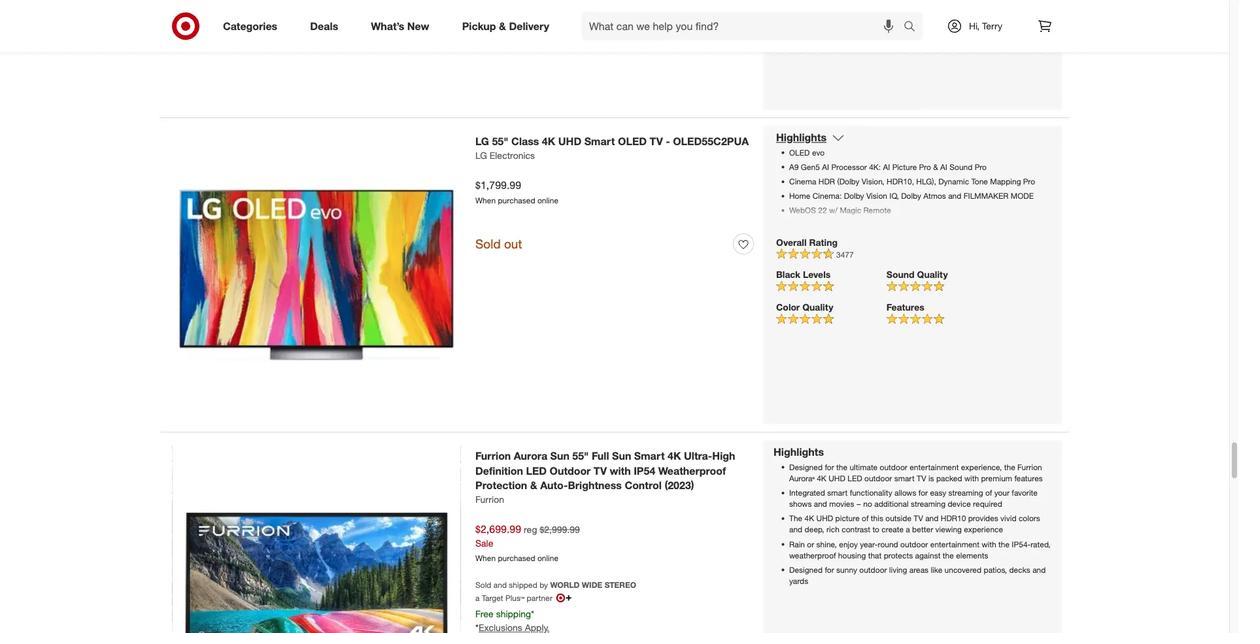 Task type: locate. For each thing, give the bounding box(es) containing it.
uhd right 'class'
[[559, 135, 582, 148]]

tv left -
[[650, 135, 663, 148]]

overall rating
[[777, 237, 838, 248]]

sold left the out
[[476, 237, 501, 252]]

1 horizontal spatial smart
[[635, 450, 665, 463]]

cinema
[[790, 177, 817, 187]]

vision,
[[862, 177, 885, 187]]

when inside $1,799.99 when purchased online
[[476, 196, 496, 206]]

dolby up magic
[[845, 191, 865, 201]]

a left "target" at the bottom left of page
[[476, 593, 480, 603]]

outdoor up allows
[[880, 463, 908, 472]]

2 purchased from the top
[[498, 554, 536, 564]]

lg left electronics
[[476, 150, 487, 161]]

levels
[[804, 269, 831, 281]]

and right decks
[[1033, 565, 1047, 575]]

what's new link
[[360, 12, 446, 41]]

yards
[[790, 577, 809, 586]]

2 horizontal spatial &
[[934, 162, 939, 172]]

0 vertical spatial online
[[538, 196, 559, 206]]

a down outside
[[906, 525, 911, 535]]

uhd up movies
[[829, 474, 846, 484]]

features up favorite
[[1015, 474, 1043, 484]]

delivery
[[509, 20, 550, 32]]

ultimate
[[850, 463, 878, 472]]

housing
[[839, 551, 867, 561]]

when
[[476, 196, 496, 206], [476, 554, 496, 564]]

wide
[[582, 581, 603, 590]]

ai right 4k:
[[884, 162, 891, 172]]

pro up tone
[[975, 162, 987, 172]]

sold up "target" at the bottom left of page
[[476, 581, 492, 590]]

with down experience, on the right of the page
[[965, 474, 980, 484]]

tone
[[972, 177, 989, 187]]

0 vertical spatial entertainment
[[910, 463, 960, 472]]

with
[[610, 465, 631, 478], [965, 474, 980, 484], [982, 540, 997, 550]]

uhd up rich
[[817, 514, 834, 524]]

1 vertical spatial online
[[538, 554, 559, 564]]

full
[[592, 450, 610, 463]]

0 vertical spatial &
[[499, 20, 506, 32]]

stereo
[[605, 581, 637, 590]]

4k
[[542, 135, 556, 148], [668, 450, 681, 463], [817, 474, 827, 484], [805, 514, 815, 524]]

0 vertical spatial sold
[[476, 237, 501, 252]]

webos
[[790, 206, 817, 216]]

1 vertical spatial lg
[[476, 150, 487, 161]]

1 vertical spatial quality
[[803, 302, 834, 313]]

0 horizontal spatial ai
[[823, 162, 830, 172]]

highlights inside dropdown button
[[777, 132, 827, 144]]

sun up outdoor
[[551, 450, 570, 463]]

sold inside "element"
[[476, 237, 501, 252]]

is
[[929, 474, 935, 484]]

1 horizontal spatial led
[[848, 474, 863, 484]]

3477
[[837, 250, 854, 260]]

0 horizontal spatial with
[[610, 465, 631, 478]]

highlights inside 'highlights designed for the ultimate outdoor entertainment experience, the furrion aurora® 4k uhd led outdoor smart tv is packed with premium features integrated smart functionality allows for easy streaming of your favorite shows and movies – no additional streaming device required the 4k uhd picture of this outside tv and hdr10 provides vivid colors and deep, rich contrast to create a better viewing experience rain or shine, enjoy year-round outdoor entertainment with the ip54-rated, weatherproof housing that protects against the elements designed for sunny outdoor living areas like uncovered patios, decks and yards'
[[774, 446, 824, 459]]

0 horizontal spatial a
[[476, 593, 480, 603]]

0 vertical spatial for
[[825, 463, 835, 472]]

hi, terry
[[970, 20, 1003, 32]]

purchased
[[498, 196, 536, 206], [498, 554, 536, 564]]

for left sunny
[[825, 565, 835, 575]]

2 horizontal spatial pro
[[1024, 177, 1036, 187]]

hdr10
[[941, 514, 967, 524]]

0 horizontal spatial features
[[887, 302, 925, 313]]

2 ai from the left
[[884, 162, 891, 172]]

quality right sound
[[918, 269, 949, 281]]

add
[[487, 28, 507, 41]]

furrion 55" aurora outdoor 4k led smart tv - fduf55csa image
[[172, 0, 461, 105], [172, 0, 461, 105]]

class
[[512, 135, 539, 148]]

55" inside furrion aurora sun 55" full sun smart 4k ultra-high definition led outdoor tv with ip54 weatherproof protection & auto-brightness control (2023) furrion
[[573, 450, 589, 463]]

0 vertical spatial 55"
[[492, 135, 509, 148]]

ai left sound on the top right
[[941, 162, 948, 172]]

led down ultimate
[[848, 474, 863, 484]]

led down aurora
[[526, 465, 547, 478]]

0 horizontal spatial to
[[510, 28, 520, 41]]

quality right color
[[803, 302, 834, 313]]

1 horizontal spatial 55"
[[573, 450, 589, 463]]

designed up aurora®
[[790, 463, 823, 472]]

ai up hdr
[[823, 162, 830, 172]]

no
[[864, 500, 873, 509]]

or
[[808, 540, 815, 550]]

aurora®
[[790, 474, 815, 484]]

0 vertical spatial highlights
[[777, 132, 827, 144]]

with down experience
[[982, 540, 997, 550]]

55" up outdoor
[[573, 450, 589, 463]]

pro
[[920, 162, 932, 172], [975, 162, 987, 172], [1024, 177, 1036, 187]]

2 vertical spatial uhd
[[817, 514, 834, 524]]

0 vertical spatial a
[[906, 525, 911, 535]]

1 horizontal spatial smart
[[895, 474, 915, 484]]

purchased inside $2,699.99 reg $2,999.99 sale when purchased online
[[498, 554, 536, 564]]

lg electronics link
[[476, 149, 535, 162]]

and
[[949, 191, 962, 201], [814, 500, 828, 509], [926, 514, 939, 524], [790, 525, 803, 535], [1033, 565, 1047, 575], [494, 581, 507, 590]]

and inside oled evo α9 gen5 ai processor 4k: ai picture pro & ai sound pro cinema hdr (dolby vision, hdr10, hlg), dynamic tone mapping pro home cinema: dolby vision iq, dolby atmos and filmmaker mode webos 22 w/ magic remote
[[949, 191, 962, 201]]

4k up weatherproof
[[668, 450, 681, 463]]

furrion up favorite
[[1018, 463, 1043, 472]]

dolby right iq,
[[902, 191, 922, 201]]

oled left -
[[618, 135, 647, 148]]

smart up allows
[[895, 474, 915, 484]]

(dolby
[[838, 177, 860, 187]]

streaming up "device" at the right
[[949, 488, 984, 498]]

1 horizontal spatial sun
[[612, 450, 632, 463]]

sold out element
[[476, 236, 522, 253]]

to inside 'highlights designed for the ultimate outdoor entertainment experience, the furrion aurora® 4k uhd led outdoor smart tv is packed with premium features integrated smart functionality allows for easy streaming of your favorite shows and movies – no additional streaming device required the 4k uhd picture of this outside tv and hdr10 provides vivid colors and deep, rich contrast to create a better viewing experience rain or shine, enjoy year-round outdoor entertainment with the ip54-rated, weatherproof housing that protects against the elements designed for sunny outdoor living areas like uncovered patios, decks and yards'
[[873, 525, 880, 535]]

filmmaker
[[964, 191, 1009, 201]]

entertainment down viewing
[[931, 540, 980, 550]]

like
[[931, 565, 943, 575]]

to inside button
[[510, 28, 520, 41]]

outdoor
[[550, 465, 591, 478]]

smart inside furrion aurora sun 55" full sun smart 4k ultra-high definition led outdoor tv with ip54 weatherproof protection & auto-brightness control (2023) furrion
[[635, 450, 665, 463]]

1 purchased from the top
[[498, 196, 536, 206]]

(2023)
[[665, 480, 695, 493]]

smart up movies
[[828, 488, 848, 498]]

the left ip54-
[[999, 540, 1010, 550]]

0 vertical spatial of
[[986, 488, 993, 498]]

0 horizontal spatial 55"
[[492, 135, 509, 148]]

0 vertical spatial purchased
[[498, 196, 536, 206]]

–
[[857, 500, 862, 509]]

experience,
[[962, 463, 1003, 472]]

lg 55" class 4k uhd smart oled tv - oled55c2pua image
[[172, 131, 461, 420], [172, 131, 461, 420]]

$1,799.99
[[476, 179, 522, 192]]

sunny
[[837, 565, 858, 575]]

1 when from the top
[[476, 196, 496, 206]]

features
[[887, 302, 925, 313], [1015, 474, 1043, 484]]

0 vertical spatial lg
[[476, 135, 489, 148]]

of left this
[[862, 514, 869, 524]]

1 sold from the top
[[476, 237, 501, 252]]

integrated
[[790, 488, 826, 498]]

purchased up shipped
[[498, 554, 536, 564]]

1 horizontal spatial &
[[531, 480, 538, 493]]

1 horizontal spatial to
[[873, 525, 880, 535]]

auto-
[[541, 480, 568, 493]]

0 vertical spatial smart
[[895, 474, 915, 484]]

0 vertical spatial quality
[[918, 269, 949, 281]]

and down 'the'
[[790, 525, 803, 535]]

reg
[[524, 524, 538, 536]]

0 horizontal spatial oled
[[618, 135, 647, 148]]

55" up the lg electronics link
[[492, 135, 509, 148]]

1 vertical spatial smart
[[635, 450, 665, 463]]

for
[[825, 463, 835, 472], [919, 488, 929, 498], [825, 565, 835, 575]]

deep,
[[805, 525, 825, 535]]

0 vertical spatial streaming
[[949, 488, 984, 498]]

1 horizontal spatial with
[[965, 474, 980, 484]]

1 vertical spatial of
[[862, 514, 869, 524]]

online
[[538, 196, 559, 206], [538, 554, 559, 564]]

2 designed from the top
[[790, 565, 823, 575]]

lg 55" class 4k uhd smart oled tv - oled55c2pua lg electronics
[[476, 135, 749, 161]]

enjoy
[[840, 540, 858, 550]]

sold
[[476, 237, 501, 252], [476, 581, 492, 590]]

lg up the lg electronics link
[[476, 135, 489, 148]]

dolby
[[845, 191, 865, 201], [902, 191, 922, 201]]

0 vertical spatial smart
[[585, 135, 615, 148]]

purchased down "$1,799.99"
[[498, 196, 536, 206]]

streaming down easy
[[911, 500, 946, 509]]

categories
[[223, 20, 278, 32]]

0 horizontal spatial dolby
[[845, 191, 865, 201]]

remote
[[864, 206, 892, 216]]

1 vertical spatial smart
[[828, 488, 848, 498]]

of up required
[[986, 488, 993, 498]]

1 vertical spatial when
[[476, 554, 496, 564]]

$1,799.99 when purchased online
[[476, 179, 559, 206]]

with left ip54
[[610, 465, 631, 478]]

oled inside 'lg 55" class 4k uhd smart oled tv - oled55c2pua lg electronics'
[[618, 135, 647, 148]]

pro up mode
[[1024, 177, 1036, 187]]

0 vertical spatial designed
[[790, 463, 823, 472]]

1 vertical spatial to
[[873, 525, 880, 535]]

black
[[777, 269, 801, 281]]

1 horizontal spatial dolby
[[902, 191, 922, 201]]

4k right 'class'
[[542, 135, 556, 148]]

1 vertical spatial for
[[919, 488, 929, 498]]

for left easy
[[919, 488, 929, 498]]

features inside 'highlights designed for the ultimate outdoor entertainment experience, the furrion aurora® 4k uhd led outdoor smart tv is packed with premium features integrated smart functionality allows for easy streaming of your favorite shows and movies – no additional streaming device required the 4k uhd picture of this outside tv and hdr10 provides vivid colors and deep, rich contrast to create a better viewing experience rain or shine, enjoy year-round outdoor entertainment with the ip54-rated, weatherproof housing that protects against the elements designed for sunny outdoor living areas like uncovered patios, decks and yards'
[[1015, 474, 1043, 484]]

2 online from the top
[[538, 554, 559, 564]]

22
[[819, 206, 827, 216]]

2 horizontal spatial ai
[[941, 162, 948, 172]]

0 horizontal spatial smart
[[585, 135, 615, 148]]

0 horizontal spatial streaming
[[911, 500, 946, 509]]

free
[[476, 609, 494, 620]]

packed
[[937, 474, 963, 484]]

2 when from the top
[[476, 554, 496, 564]]

1 vertical spatial sold
[[476, 581, 492, 590]]

protection
[[476, 480, 528, 493]]

2 lg from the top
[[476, 150, 487, 161]]

smart
[[895, 474, 915, 484], [828, 488, 848, 498]]

entertainment up the 'is'
[[910, 463, 960, 472]]

1 vertical spatial features
[[1015, 474, 1043, 484]]

against
[[916, 551, 941, 561]]

1 vertical spatial &
[[934, 162, 939, 172]]

2 horizontal spatial with
[[982, 540, 997, 550]]

1 lg from the top
[[476, 135, 489, 148]]

highlights for highlights
[[777, 132, 827, 144]]

and down integrated
[[814, 500, 828, 509]]

0 horizontal spatial quality
[[803, 302, 834, 313]]

outdoor up functionality
[[865, 474, 893, 484]]

year-
[[861, 540, 878, 550]]

1 vertical spatial uhd
[[829, 474, 846, 484]]

1 horizontal spatial features
[[1015, 474, 1043, 484]]

& inside furrion aurora sun 55" full sun smart 4k ultra-high definition led outdoor tv with ip54 weatherproof protection & auto-brightness control (2023) furrion
[[531, 480, 538, 493]]

0 horizontal spatial sun
[[551, 450, 570, 463]]

1 vertical spatial designed
[[790, 565, 823, 575]]

tv down the full at the bottom of the page
[[594, 465, 607, 478]]

0 vertical spatial to
[[510, 28, 520, 41]]

0 vertical spatial when
[[476, 196, 496, 206]]

0 horizontal spatial led
[[526, 465, 547, 478]]

highlights for highlights designed for the ultimate outdoor entertainment experience, the furrion aurora® 4k uhd led outdoor smart tv is packed with premium features integrated smart functionality allows for easy streaming of your favorite shows and movies – no additional streaming device required the 4k uhd picture of this outside tv and hdr10 provides vivid colors and deep, rich contrast to create a better viewing experience rain or shine, enjoy year-round outdoor entertainment with the ip54-rated, weatherproof housing that protects against the elements designed for sunny outdoor living areas like uncovered patios, decks and yards
[[774, 446, 824, 459]]

outside
[[886, 514, 912, 524]]

shows
[[790, 500, 812, 509]]

viewing
[[936, 525, 963, 535]]

purchased inside $1,799.99 when purchased online
[[498, 196, 536, 206]]

0 vertical spatial uhd
[[559, 135, 582, 148]]

sun right the full at the bottom of the page
[[612, 450, 632, 463]]

designed
[[790, 463, 823, 472], [790, 565, 823, 575]]

1 horizontal spatial streaming
[[949, 488, 984, 498]]

for up integrated
[[825, 463, 835, 472]]

evo
[[813, 148, 825, 158]]

when down sale
[[476, 554, 496, 564]]

1 sun from the left
[[551, 450, 570, 463]]

2 sold from the top
[[476, 581, 492, 590]]

0 horizontal spatial of
[[862, 514, 869, 524]]

when down "$1,799.99"
[[476, 196, 496, 206]]

experience
[[965, 525, 1004, 535]]

highlights up aurora®
[[774, 446, 824, 459]]

3 ai from the left
[[941, 162, 948, 172]]

1 horizontal spatial ai
[[884, 162, 891, 172]]

movies
[[830, 500, 855, 509]]

highlights up evo
[[777, 132, 827, 144]]

1 horizontal spatial a
[[906, 525, 911, 535]]

pro up hlg),
[[920, 162, 932, 172]]

1 vertical spatial highlights
[[774, 446, 824, 459]]

*
[[531, 609, 535, 620]]

furrion aurora sun 55" full sun smart 4k ultra-high definition led outdoor tv with ip54 weatherproof protection & auto-brightness control (2023) image
[[172, 446, 461, 633], [172, 446, 461, 633]]

furrion inside 'highlights designed for the ultimate outdoor entertainment experience, the furrion aurora® 4k uhd led outdoor smart tv is packed with premium features integrated smart functionality allows for easy streaming of your favorite shows and movies – no additional streaming device required the 4k uhd picture of this outside tv and hdr10 provides vivid colors and deep, rich contrast to create a better viewing experience rain or shine, enjoy year-round outdoor entertainment with the ip54-rated, weatherproof housing that protects against the elements designed for sunny outdoor living areas like uncovered patios, decks and yards'
[[1018, 463, 1043, 472]]

furrion link
[[476, 494, 504, 507]]

2 vertical spatial &
[[531, 480, 538, 493]]

1 vertical spatial a
[[476, 593, 480, 603]]

overall
[[777, 237, 807, 248]]

1 online from the top
[[538, 196, 559, 206]]

1 vertical spatial purchased
[[498, 554, 536, 564]]

4k inside 'lg 55" class 4k uhd smart oled tv - oled55c2pua lg electronics'
[[542, 135, 556, 148]]

designed up yards
[[790, 565, 823, 575]]

1 horizontal spatial oled
[[790, 148, 810, 158]]

rating
[[810, 237, 838, 248]]

easy
[[931, 488, 947, 498]]

1 horizontal spatial of
[[986, 488, 993, 498]]

a target plus™ partner
[[476, 593, 553, 603]]

1 vertical spatial 55"
[[573, 450, 589, 463]]

1 horizontal spatial quality
[[918, 269, 949, 281]]

tv
[[650, 135, 663, 148], [594, 465, 607, 478], [917, 474, 927, 484], [914, 514, 924, 524]]

smart inside 'lg 55" class 4k uhd smart oled tv - oled55c2pua lg electronics'
[[585, 135, 615, 148]]

features down sound
[[887, 302, 925, 313]]

and down dynamic at the right top of page
[[949, 191, 962, 201]]

2 dolby from the left
[[902, 191, 922, 201]]

round
[[878, 540, 899, 550]]

oled up α9
[[790, 148, 810, 158]]

55" inside 'lg 55" class 4k uhd smart oled tv - oled55c2pua lg electronics'
[[492, 135, 509, 148]]

to
[[510, 28, 520, 41], [873, 525, 880, 535]]



Task type: vqa. For each thing, say whether or not it's contained in the screenshot.
third Series
no



Task type: describe. For each thing, give the bounding box(es) containing it.
tv inside furrion aurora sun 55" full sun smart 4k ultra-high definition led outdoor tv with ip54 weatherproof protection & auto-brightness control (2023) furrion
[[594, 465, 607, 478]]

1 horizontal spatial pro
[[975, 162, 987, 172]]

What can we help you find? suggestions appear below search field
[[582, 12, 908, 41]]

living
[[890, 565, 908, 575]]

aurora
[[514, 450, 548, 463]]

α9
[[790, 162, 799, 172]]

definition
[[476, 465, 523, 478]]

colors
[[1019, 514, 1041, 524]]

tv left the 'is'
[[917, 474, 927, 484]]

0 vertical spatial features
[[887, 302, 925, 313]]

and up "target" at the bottom left of page
[[494, 581, 507, 590]]

patios,
[[984, 565, 1008, 575]]

furrion aurora sun 55" full sun smart 4k ultra-high definition led outdoor tv with ip54 weatherproof protection & auto-brightness control (2023) link
[[476, 449, 754, 494]]

shipping
[[496, 609, 531, 620]]

search
[[898, 21, 930, 34]]

sound
[[887, 269, 915, 281]]

oled inside oled evo α9 gen5 ai processor 4k: ai picture pro & ai sound pro cinema hdr (dolby vision, hdr10, hlg), dynamic tone mapping pro home cinema: dolby vision iq, dolby atmos and filmmaker mode webos 22 w/ magic remote
[[790, 148, 810, 158]]

sale
[[476, 538, 494, 550]]

shine,
[[817, 540, 837, 550]]

protects
[[884, 551, 914, 561]]

provides
[[969, 514, 999, 524]]

the left ultimate
[[837, 463, 848, 472]]

control
[[625, 480, 662, 493]]

oled55c2pua
[[673, 135, 749, 148]]

favorite
[[1012, 488, 1038, 498]]

outdoor down that
[[860, 565, 888, 575]]

hi,
[[970, 20, 980, 32]]

2 vertical spatial for
[[825, 565, 835, 575]]

additional
[[875, 500, 909, 509]]

atmos
[[924, 191, 947, 201]]

sound
[[950, 162, 973, 172]]

uncovered
[[945, 565, 982, 575]]

elements
[[957, 551, 989, 561]]

rich
[[827, 525, 840, 535]]

led inside 'highlights designed for the ultimate outdoor entertainment experience, the furrion aurora® 4k uhd led outdoor smart tv is packed with premium features integrated smart functionality allows for easy streaming of your favorite shows and movies – no additional streaming device required the 4k uhd picture of this outside tv and hdr10 provides vivid colors and deep, rich contrast to create a better viewing experience rain or shine, enjoy year-round outdoor entertainment with the ip54-rated, weatherproof housing that protects against the elements designed for sunny outdoor living areas like uncovered patios, decks and yards'
[[848, 474, 863, 484]]

4k inside furrion aurora sun 55" full sun smart 4k ultra-high definition led outdoor tv with ip54 weatherproof protection & auto-brightness control (2023) furrion
[[668, 450, 681, 463]]

add to cart
[[487, 28, 543, 41]]

0 horizontal spatial smart
[[828, 488, 848, 498]]

high
[[713, 450, 736, 463]]

vision
[[867, 191, 888, 201]]

4k right aurora®
[[817, 474, 827, 484]]

with inside furrion aurora sun 55" full sun smart 4k ultra-high definition led outdoor tv with ip54 weatherproof protection & auto-brightness control (2023) furrion
[[610, 465, 631, 478]]

0 horizontal spatial &
[[499, 20, 506, 32]]

pickup
[[462, 20, 496, 32]]

furrion down protection
[[476, 494, 504, 506]]

the up the premium
[[1005, 463, 1016, 472]]

when inside $2,699.99 reg $2,999.99 sale when purchased online
[[476, 554, 496, 564]]

what's new
[[371, 20, 430, 32]]

4k:
[[870, 162, 881, 172]]

magic
[[840, 206, 862, 216]]

quality for sound quality
[[918, 269, 949, 281]]

plus™
[[506, 593, 525, 603]]

tv up better
[[914, 514, 924, 524]]

sold for sold out
[[476, 237, 501, 252]]

and up better
[[926, 514, 939, 524]]

add to cart button
[[476, 24, 554, 45]]

& inside oled evo α9 gen5 ai processor 4k: ai picture pro & ai sound pro cinema hdr (dolby vision, hdr10, hlg), dynamic tone mapping pro home cinema: dolby vision iq, dolby atmos and filmmaker mode webos 22 w/ magic remote
[[934, 162, 939, 172]]

dynamic
[[939, 177, 970, 187]]

your
[[995, 488, 1010, 498]]

oled evo α9 gen5 ai processor 4k: ai picture pro & ai sound pro cinema hdr (dolby vision, hdr10, hlg), dynamic tone mapping pro home cinema: dolby vision iq, dolby atmos and filmmaker mode webos 22 w/ magic remote
[[790, 148, 1036, 216]]

1 designed from the top
[[790, 463, 823, 472]]

that
[[869, 551, 882, 561]]

sold for sold and shipped by world wide stereo
[[476, 581, 492, 590]]

$2,699.99
[[476, 523, 522, 536]]

ip54
[[634, 465, 656, 478]]

highlights designed for the ultimate outdoor entertainment experience, the furrion aurora® 4k uhd led outdoor smart tv is packed with premium features integrated smart functionality allows for easy streaming of your favorite shows and movies – no additional streaming device required the 4k uhd picture of this outside tv and hdr10 provides vivid colors and deep, rich contrast to create a better viewing experience rain or shine, enjoy year-round outdoor entertainment with the ip54-rated, weatherproof housing that protects against the elements designed for sunny outdoor living areas like uncovered patios, decks and yards
[[774, 446, 1051, 586]]

tv inside 'lg 55" class 4k uhd smart oled tv - oled55c2pua lg electronics'
[[650, 135, 663, 148]]

categories link
[[212, 12, 294, 41]]

furrion up definition
[[476, 450, 511, 463]]

black levels
[[777, 269, 831, 281]]

the right against
[[943, 551, 955, 561]]

4k up deep, at the bottom right
[[805, 514, 815, 524]]

$2,999.99
[[540, 524, 580, 536]]

quality for color quality
[[803, 302, 834, 313]]

contrast
[[842, 525, 871, 535]]

hdr10,
[[887, 177, 915, 187]]

rain
[[790, 540, 805, 550]]

brightness
[[568, 480, 622, 493]]

sold out
[[476, 237, 522, 252]]

shipped
[[509, 581, 538, 590]]

$2,699.99 reg $2,999.99 sale when purchased online
[[476, 523, 580, 564]]

1 vertical spatial entertainment
[[931, 540, 980, 550]]

rated,
[[1031, 540, 1051, 550]]

out
[[504, 237, 522, 252]]

gen5
[[801, 162, 820, 172]]

online inside $2,699.99 reg $2,999.99 sale when purchased online
[[538, 554, 559, 564]]

w/
[[830, 206, 838, 216]]

led inside furrion aurora sun 55" full sun smart 4k ultra-high definition led outdoor tv with ip54 weatherproof protection & auto-brightness control (2023) furrion
[[526, 465, 547, 478]]

required
[[974, 500, 1003, 509]]

the
[[790, 514, 803, 524]]

1 dolby from the left
[[845, 191, 865, 201]]

premium
[[982, 474, 1013, 484]]

ultra-
[[684, 450, 713, 463]]

target
[[482, 593, 504, 603]]

a inside 'highlights designed for the ultimate outdoor entertainment experience, the furrion aurora® 4k uhd led outdoor smart tv is packed with premium features integrated smart functionality allows for easy streaming of your favorite shows and movies – no additional streaming device required the 4k uhd picture of this outside tv and hdr10 provides vivid colors and deep, rich contrast to create a better viewing experience rain or shine, enjoy year-round outdoor entertainment with the ip54-rated, weatherproof housing that protects against the elements designed for sunny outdoor living areas like uncovered patios, decks and yards'
[[906, 525, 911, 535]]

home
[[790, 191, 811, 201]]

1 ai from the left
[[823, 162, 830, 172]]

pickup & delivery link
[[451, 12, 566, 41]]

free shipping *
[[476, 609, 535, 620]]

search button
[[898, 12, 930, 43]]

picture
[[893, 162, 918, 172]]

ip54-
[[1012, 540, 1031, 550]]

uhd inside 'lg 55" class 4k uhd smart oled tv - oled55c2pua lg electronics'
[[559, 135, 582, 148]]

2 sun from the left
[[612, 450, 632, 463]]

partner
[[527, 593, 553, 603]]

online inside $1,799.99 when purchased online
[[538, 196, 559, 206]]

vivid
[[1001, 514, 1017, 524]]

outdoor down better
[[901, 540, 929, 550]]

picture
[[836, 514, 860, 524]]

0 horizontal spatial pro
[[920, 162, 932, 172]]

furrion aurora sun 55" full sun smart 4k ultra-high definition led outdoor tv with ip54 weatherproof protection & auto-brightness control (2023) furrion
[[476, 450, 736, 506]]

1 vertical spatial streaming
[[911, 500, 946, 509]]

iq,
[[890, 191, 900, 201]]



